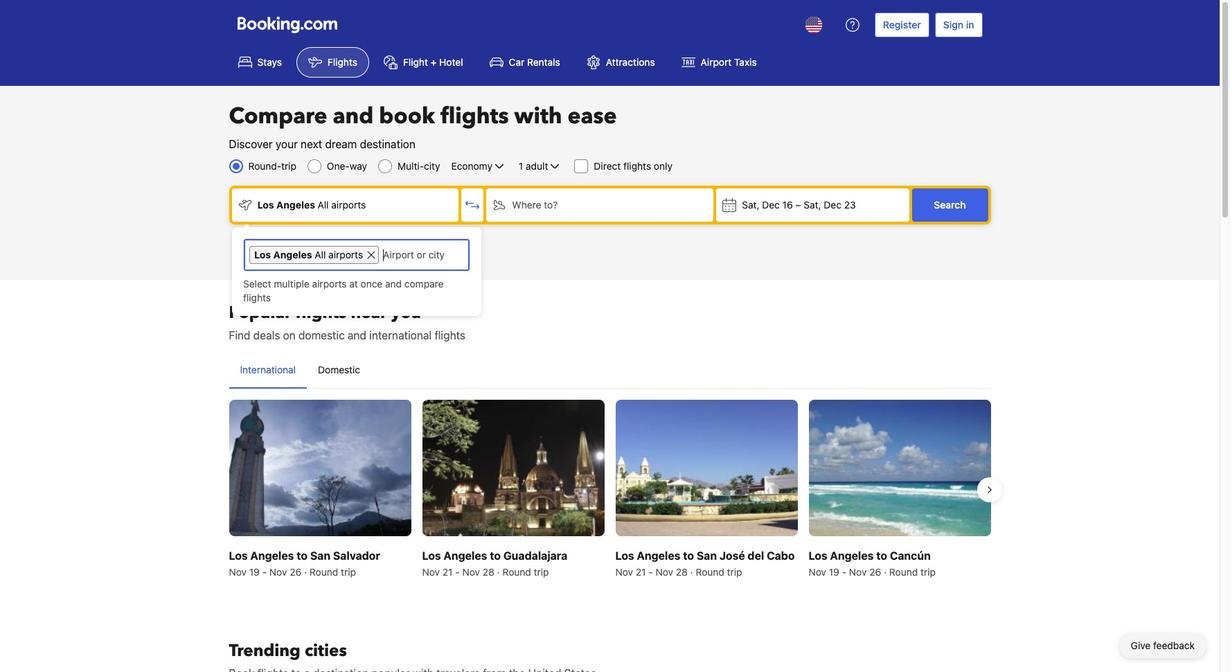 Task type: vqa. For each thing, say whether or not it's contained in the screenshot.


Task type: locate. For each thing, give the bounding box(es) containing it.
2 round from the left
[[503, 566, 531, 578]]

airports left at
[[312, 278, 347, 290]]

1 28 from the left
[[483, 566, 495, 578]]

booking.com logo image
[[237, 16, 337, 33], [237, 16, 337, 33]]

3 · from the left
[[691, 566, 694, 578]]

2 26 from the left
[[870, 566, 882, 578]]

attractions
[[606, 56, 655, 68]]

stays
[[257, 56, 282, 68]]

round down 'cancún'
[[890, 566, 918, 578]]

stays link
[[226, 47, 294, 78]]

los inside los angeles to san salvador nov 19 - nov 26 · round trip
[[229, 550, 248, 562]]

· inside los angeles to guadalajara nov 21 - nov 28 · round trip
[[497, 566, 500, 578]]

to left guadalajara
[[490, 550, 501, 562]]

1 - from the left
[[262, 566, 267, 578]]

airports up at
[[329, 249, 363, 261]]

taxis
[[735, 56, 757, 68]]

cancún
[[890, 550, 931, 562]]

0 horizontal spatial 21
[[443, 566, 453, 578]]

2 san from the left
[[697, 550, 717, 562]]

and down the "near"
[[348, 329, 367, 342]]

3 to from the left
[[683, 550, 694, 562]]

los inside los angeles to san josé del cabo nov 21 - nov 28 · round trip
[[616, 550, 635, 562]]

16
[[783, 199, 793, 211]]

trip down guadalajara
[[534, 566, 549, 578]]

26 inside the los angeles to cancún nov 19 - nov 26 · round trip
[[870, 566, 882, 578]]

and inside the select multiple airports at once and compare flights
[[385, 278, 402, 290]]

- inside the los angeles to cancún nov 19 - nov 26 · round trip
[[843, 566, 847, 578]]

trip inside los angeles to san josé del cabo nov 21 - nov 28 · round trip
[[727, 566, 743, 578]]

nov
[[229, 566, 247, 578], [270, 566, 287, 578], [422, 566, 440, 578], [463, 566, 480, 578], [616, 566, 633, 578], [656, 566, 674, 578], [809, 566, 827, 578], [850, 566, 867, 578]]

1 to from the left
[[297, 550, 308, 562]]

dec
[[763, 199, 780, 211], [824, 199, 842, 211]]

round
[[310, 566, 338, 578], [503, 566, 531, 578], [696, 566, 725, 578], [890, 566, 918, 578]]

2 vertical spatial and
[[348, 329, 367, 342]]

to inside los angeles to san josé del cabo nov 21 - nov 28 · round trip
[[683, 550, 694, 562]]

airport taxis
[[701, 56, 757, 68]]

1 21 from the left
[[443, 566, 453, 578]]

economy
[[452, 160, 493, 172]]

1 horizontal spatial san
[[697, 550, 717, 562]]

flights down select
[[243, 292, 271, 304]]

guadalajara
[[504, 550, 568, 562]]

26
[[290, 566, 302, 578], [870, 566, 882, 578]]

to inside los angeles to guadalajara nov 21 - nov 28 · round trip
[[490, 550, 501, 562]]

all
[[318, 199, 329, 211], [315, 249, 326, 261]]

you
[[391, 301, 421, 324]]

domestic
[[318, 364, 360, 376]]

sat, left 16
[[742, 199, 760, 211]]

· inside los angeles to san salvador nov 19 - nov 26 · round trip
[[304, 566, 307, 578]]

discover
[[229, 138, 273, 150]]

round inside los angeles to guadalajara nov 21 - nov 28 · round trip
[[503, 566, 531, 578]]

with
[[515, 101, 562, 132]]

4 round from the left
[[890, 566, 918, 578]]

1 san from the left
[[310, 550, 331, 562]]

28
[[483, 566, 495, 578], [676, 566, 688, 578]]

san left salvador
[[310, 550, 331, 562]]

to left josé
[[683, 550, 694, 562]]

hotel
[[439, 56, 463, 68]]

region
[[218, 394, 1002, 585]]

and right once
[[385, 278, 402, 290]]

0 horizontal spatial 28
[[483, 566, 495, 578]]

- inside los angeles to san salvador nov 19 - nov 26 · round trip
[[262, 566, 267, 578]]

destination
[[360, 138, 416, 150]]

los angeles all airports
[[257, 199, 366, 211], [254, 249, 363, 261]]

1 dec from the left
[[763, 199, 780, 211]]

san
[[310, 550, 331, 562], [697, 550, 717, 562]]

round down josé
[[696, 566, 725, 578]]

to left salvador
[[297, 550, 308, 562]]

flights up economy
[[441, 101, 509, 132]]

your
[[276, 138, 298, 150]]

1
[[519, 160, 523, 172]]

1 19 from the left
[[249, 566, 260, 578]]

angeles inside los angeles to guadalajara nov 21 - nov 28 · round trip
[[444, 550, 487, 562]]

angeles for del
[[637, 550, 681, 562]]

san inside los angeles to san salvador nov 19 - nov 26 · round trip
[[310, 550, 331, 562]]

trip down josé
[[727, 566, 743, 578]]

los angeles all airports down the one-
[[257, 199, 366, 211]]

1 horizontal spatial 19
[[829, 566, 840, 578]]

1 sat, from the left
[[742, 199, 760, 211]]

2 dec from the left
[[824, 199, 842, 211]]

1 round from the left
[[310, 566, 338, 578]]

0 horizontal spatial 19
[[249, 566, 260, 578]]

round down guadalajara
[[503, 566, 531, 578]]

0 horizontal spatial san
[[310, 550, 331, 562]]

1 horizontal spatial 26
[[870, 566, 882, 578]]

tab list
[[229, 352, 991, 389]]

one-way
[[327, 160, 367, 172]]

23
[[845, 199, 856, 211]]

6 nov from the left
[[656, 566, 674, 578]]

2 19 from the left
[[829, 566, 840, 578]]

sat,
[[742, 199, 760, 211], [804, 199, 822, 211]]

and up the dream
[[333, 101, 374, 132]]

dream
[[325, 138, 357, 150]]

·
[[304, 566, 307, 578], [497, 566, 500, 578], [691, 566, 694, 578], [884, 566, 887, 578]]

los angeles to guadalajara nov 21 - nov 28 · round trip
[[422, 550, 568, 578]]

· inside the los angeles to cancún nov 19 - nov 26 · round trip
[[884, 566, 887, 578]]

give
[[1132, 640, 1151, 651]]

domestic button
[[307, 352, 372, 388]]

to for 19
[[877, 550, 888, 562]]

select
[[243, 278, 271, 290]]

to left 'cancún'
[[877, 550, 888, 562]]

2 to from the left
[[490, 550, 501, 562]]

to
[[297, 550, 308, 562], [490, 550, 501, 562], [683, 550, 694, 562], [877, 550, 888, 562]]

los for nov
[[229, 550, 248, 562]]

1 horizontal spatial dec
[[824, 199, 842, 211]]

3 nov from the left
[[422, 566, 440, 578]]

airports down one-way
[[332, 199, 366, 211]]

2 - from the left
[[455, 566, 460, 578]]

trip down 'cancún'
[[921, 566, 936, 578]]

adult
[[526, 160, 548, 172]]

direct flights only
[[594, 160, 673, 172]]

trip down salvador
[[341, 566, 356, 578]]

international button
[[229, 352, 307, 388]]

los angeles to cancún image
[[809, 400, 991, 537]]

4 - from the left
[[843, 566, 847, 578]]

to inside los angeles to san salvador nov 19 - nov 26 · round trip
[[297, 550, 308, 562]]

dec left 23
[[824, 199, 842, 211]]

4 nov from the left
[[463, 566, 480, 578]]

0 horizontal spatial 26
[[290, 566, 302, 578]]

5 nov from the left
[[616, 566, 633, 578]]

flights
[[328, 56, 358, 68]]

0 vertical spatial airports
[[332, 199, 366, 211]]

del
[[748, 550, 765, 562]]

trip inside los angeles to san salvador nov 19 - nov 26 · round trip
[[341, 566, 356, 578]]

round inside the los angeles to cancún nov 19 - nov 26 · round trip
[[890, 566, 918, 578]]

2 28 from the left
[[676, 566, 688, 578]]

and inside "popular flights near you find deals on domestic and international flights"
[[348, 329, 367, 342]]

3 - from the left
[[649, 566, 653, 578]]

los
[[257, 199, 274, 211], [254, 249, 271, 261], [229, 550, 248, 562], [422, 550, 441, 562], [616, 550, 635, 562], [809, 550, 828, 562]]

salvador
[[333, 550, 381, 562]]

once
[[361, 278, 383, 290]]

ease
[[568, 101, 617, 132]]

where
[[512, 199, 542, 211]]

1 · from the left
[[304, 566, 307, 578]]

0 horizontal spatial dec
[[763, 199, 780, 211]]

1 horizontal spatial 21
[[636, 566, 646, 578]]

los angeles to san josé del cabo image
[[616, 400, 798, 537]]

1 26 from the left
[[290, 566, 302, 578]]

dec left 16
[[763, 199, 780, 211]]

airports
[[332, 199, 366, 211], [329, 249, 363, 261], [312, 278, 347, 290]]

4 to from the left
[[877, 550, 888, 562]]

2 21 from the left
[[636, 566, 646, 578]]

san left josé
[[697, 550, 717, 562]]

city
[[424, 160, 440, 172]]

8 nov from the left
[[850, 566, 867, 578]]

select multiple airports at once and compare flights
[[243, 278, 444, 304]]

angeles inside los angeles to san josé del cabo nov 21 - nov 28 · round trip
[[637, 550, 681, 562]]

28 inside los angeles to san josé del cabo nov 21 - nov 28 · round trip
[[676, 566, 688, 578]]

and
[[333, 101, 374, 132], [385, 278, 402, 290], [348, 329, 367, 342]]

all down the one-
[[318, 199, 329, 211]]

to inside the los angeles to cancún nov 19 - nov 26 · round trip
[[877, 550, 888, 562]]

angeles inside los angeles to san salvador nov 19 - nov 26 · round trip
[[251, 550, 294, 562]]

4 · from the left
[[884, 566, 887, 578]]

where to?
[[512, 199, 558, 211]]

at
[[349, 278, 358, 290]]

compare and book flights with ease discover your next dream destination
[[229, 101, 617, 150]]

1 adult button
[[518, 158, 564, 175]]

flights right international
[[435, 329, 466, 342]]

los angeles to guadalajara image
[[422, 400, 605, 537]]

los inside the los angeles to cancún nov 19 - nov 26 · round trip
[[809, 550, 828, 562]]

los angeles all airports up multiple at left top
[[254, 249, 363, 261]]

near
[[351, 301, 387, 324]]

0 horizontal spatial sat,
[[742, 199, 760, 211]]

all up the select multiple airports at once and compare flights
[[315, 249, 326, 261]]

tab list containing international
[[229, 352, 991, 389]]

angeles inside the los angeles to cancún nov 19 - nov 26 · round trip
[[831, 550, 874, 562]]

feedback
[[1154, 640, 1195, 651]]

domestic
[[299, 329, 345, 342]]

los inside los angeles to guadalajara nov 21 - nov 28 · round trip
[[422, 550, 441, 562]]

international
[[240, 364, 296, 376]]

san for josé
[[697, 550, 717, 562]]

san inside los angeles to san josé del cabo nov 21 - nov 28 · round trip
[[697, 550, 717, 562]]

3 round from the left
[[696, 566, 725, 578]]

popular
[[229, 301, 291, 324]]

compare
[[229, 101, 327, 132]]

+
[[431, 56, 437, 68]]

give feedback
[[1132, 640, 1195, 651]]

2 vertical spatial airports
[[312, 278, 347, 290]]

search button
[[912, 189, 989, 222]]

attractions link
[[575, 47, 667, 78]]

0 vertical spatial and
[[333, 101, 374, 132]]

sat, right –
[[804, 199, 822, 211]]

los for 19
[[809, 550, 828, 562]]

to?
[[544, 199, 558, 211]]

1 vertical spatial and
[[385, 278, 402, 290]]

21
[[443, 566, 453, 578], [636, 566, 646, 578]]

1 horizontal spatial sat,
[[804, 199, 822, 211]]

round down salvador
[[310, 566, 338, 578]]

1 vertical spatial los angeles all airports
[[254, 249, 363, 261]]

2 · from the left
[[497, 566, 500, 578]]

direct
[[594, 160, 621, 172]]

19
[[249, 566, 260, 578], [829, 566, 840, 578]]

1 horizontal spatial 28
[[676, 566, 688, 578]]

flights left only
[[624, 160, 652, 172]]

on
[[283, 329, 296, 342]]

in
[[967, 19, 975, 30]]

-
[[262, 566, 267, 578], [455, 566, 460, 578], [649, 566, 653, 578], [843, 566, 847, 578]]

rentals
[[527, 56, 560, 68]]



Task type: describe. For each thing, give the bounding box(es) containing it.
trending cities
[[229, 640, 347, 663]]

register
[[883, 19, 922, 30]]

los angeles to san salvador nov 19 - nov 26 · round trip
[[229, 550, 381, 578]]

1 adult
[[519, 160, 548, 172]]

28 inside los angeles to guadalajara nov 21 - nov 28 · round trip
[[483, 566, 495, 578]]

angeles for 21
[[444, 550, 487, 562]]

1 vertical spatial airports
[[329, 249, 363, 261]]

car
[[509, 56, 525, 68]]

· inside los angeles to san josé del cabo nov 21 - nov 28 · round trip
[[691, 566, 694, 578]]

los for del
[[616, 550, 635, 562]]

find
[[229, 329, 251, 342]]

2 nov from the left
[[270, 566, 287, 578]]

angeles for nov
[[251, 550, 294, 562]]

19 inside los angeles to san salvador nov 19 - nov 26 · round trip
[[249, 566, 260, 578]]

only
[[654, 160, 673, 172]]

trending
[[229, 640, 301, 663]]

sign
[[944, 19, 964, 30]]

1 nov from the left
[[229, 566, 247, 578]]

car rentals
[[509, 56, 560, 68]]

register link
[[875, 12, 930, 37]]

flights link
[[297, 47, 369, 78]]

trip inside the los angeles to cancún nov 19 - nov 26 · round trip
[[921, 566, 936, 578]]

flight + hotel
[[403, 56, 463, 68]]

los angeles to san josé del cabo nov 21 - nov 28 · round trip
[[616, 550, 795, 578]]

flights inside the select multiple airports at once and compare flights
[[243, 292, 271, 304]]

multi-
[[398, 160, 424, 172]]

round inside los angeles to san josé del cabo nov 21 - nov 28 · round trip
[[696, 566, 725, 578]]

search
[[935, 199, 966, 211]]

and inside compare and book flights with ease discover your next dream destination
[[333, 101, 374, 132]]

los angeles to cancún nov 19 - nov 26 · round trip
[[809, 550, 936, 578]]

give feedback button
[[1120, 633, 1207, 658]]

josé
[[720, 550, 745, 562]]

airport taxis link
[[670, 47, 769, 78]]

los for 21
[[422, 550, 441, 562]]

21 inside los angeles to san josé del cabo nov 21 - nov 28 · round trip
[[636, 566, 646, 578]]

19 inside the los angeles to cancún nov 19 - nov 26 · round trip
[[829, 566, 840, 578]]

21 inside los angeles to guadalajara nov 21 - nov 28 · round trip
[[443, 566, 453, 578]]

flights up domestic
[[296, 301, 347, 324]]

1 vertical spatial all
[[315, 249, 326, 261]]

trip inside los angeles to guadalajara nov 21 - nov 28 · round trip
[[534, 566, 549, 578]]

to for del
[[683, 550, 694, 562]]

one-
[[327, 160, 350, 172]]

flight
[[403, 56, 428, 68]]

where to? button
[[487, 189, 714, 222]]

way
[[350, 160, 367, 172]]

next
[[301, 138, 322, 150]]

region containing los angeles to san salvador
[[218, 394, 1002, 585]]

airports inside the select multiple airports at once and compare flights
[[312, 278, 347, 290]]

flight + hotel link
[[372, 47, 475, 78]]

round-trip
[[248, 160, 297, 172]]

compare
[[405, 278, 444, 290]]

Airport or city text field
[[382, 246, 464, 264]]

26 inside los angeles to san salvador nov 19 - nov 26 · round trip
[[290, 566, 302, 578]]

car rentals link
[[478, 47, 572, 78]]

deals
[[253, 329, 280, 342]]

–
[[796, 199, 802, 211]]

cabo
[[767, 550, 795, 562]]

round inside los angeles to san salvador nov 19 - nov 26 · round trip
[[310, 566, 338, 578]]

0 vertical spatial all
[[318, 199, 329, 211]]

multiple
[[274, 278, 310, 290]]

sat, dec 16 – sat, dec 23 button
[[717, 189, 910, 222]]

los angeles to san salvador image
[[229, 400, 411, 537]]

sat, dec 16 – sat, dec 23
[[742, 199, 856, 211]]

multi-city
[[398, 160, 440, 172]]

sign in link
[[935, 12, 983, 37]]

- inside los angeles to guadalajara nov 21 - nov 28 · round trip
[[455, 566, 460, 578]]

airport
[[701, 56, 732, 68]]

to for nov
[[297, 550, 308, 562]]

cities
[[305, 640, 347, 663]]

san for salvador
[[310, 550, 331, 562]]

angeles for 19
[[831, 550, 874, 562]]

- inside los angeles to san josé del cabo nov 21 - nov 28 · round trip
[[649, 566, 653, 578]]

0 vertical spatial los angeles all airports
[[257, 199, 366, 211]]

to for 21
[[490, 550, 501, 562]]

international
[[370, 329, 432, 342]]

popular flights near you find deals on domestic and international flights
[[229, 301, 466, 342]]

round-
[[248, 160, 281, 172]]

2 sat, from the left
[[804, 199, 822, 211]]

flights inside compare and book flights with ease discover your next dream destination
[[441, 101, 509, 132]]

trip down your
[[281, 160, 297, 172]]

book
[[379, 101, 435, 132]]

sign in
[[944, 19, 975, 30]]

7 nov from the left
[[809, 566, 827, 578]]



